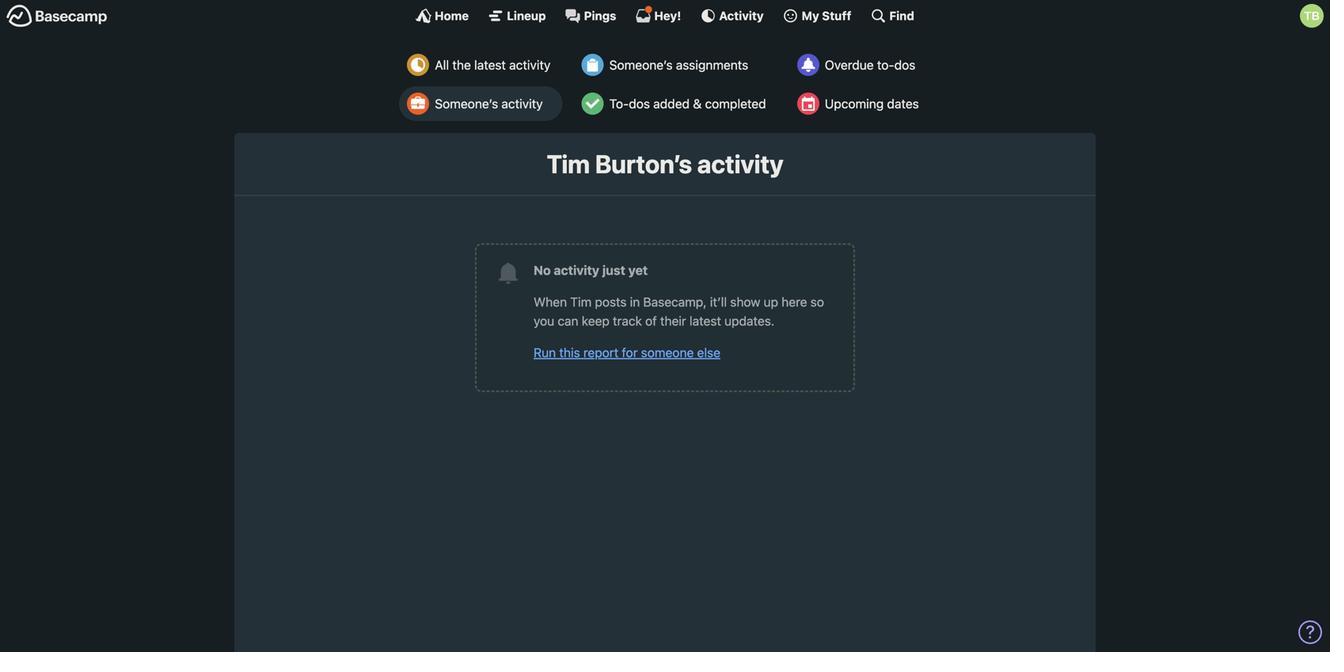 Task type: locate. For each thing, give the bounding box(es) containing it.
overdue
[[825, 57, 874, 72]]

stuff
[[822, 9, 852, 23]]

0 vertical spatial dos
[[895, 57, 916, 72]]

someone's down 'the'
[[435, 96, 498, 111]]

pings button
[[565, 8, 617, 24]]

dos left "added"
[[629, 96, 650, 111]]

dos up dates
[[895, 57, 916, 72]]

my stuff
[[802, 9, 852, 23]]

assignments
[[676, 57, 749, 72]]

1 horizontal spatial dos
[[895, 57, 916, 72]]

latest
[[474, 57, 506, 72], [690, 314, 721, 329]]

this
[[560, 345, 580, 360]]

tim inside when tim posts in basecamp, it'll show up here so you can keep track of their latest updates.
[[571, 295, 592, 310]]

activity
[[509, 57, 551, 72], [502, 96, 543, 111], [697, 149, 784, 179], [554, 263, 600, 278]]

0 vertical spatial tim
[[547, 149, 590, 179]]

so
[[811, 295, 825, 310]]

0 horizontal spatial someone's
[[435, 96, 498, 111]]

hey! button
[[636, 6, 681, 24]]

reports image
[[798, 54, 820, 76]]

of
[[646, 314, 657, 329]]

0 horizontal spatial latest
[[474, 57, 506, 72]]

0 horizontal spatial dos
[[629, 96, 650, 111]]

dos
[[895, 57, 916, 72], [629, 96, 650, 111]]

dos inside to-dos added & completed link
[[629, 96, 650, 111]]

tim down todo image
[[547, 149, 590, 179]]

upcoming dates
[[825, 96, 919, 111]]

home
[[435, 9, 469, 23]]

activity down lineup
[[509, 57, 551, 72]]

1 vertical spatial tim
[[571, 295, 592, 310]]

upcoming
[[825, 96, 884, 111]]

1 vertical spatial dos
[[629, 96, 650, 111]]

up
[[764, 295, 779, 310]]

0 vertical spatial someone's
[[610, 57, 673, 72]]

0 vertical spatial latest
[[474, 57, 506, 72]]

run
[[534, 345, 556, 360]]

report
[[584, 345, 619, 360]]

someone's for someone's assignments
[[610, 57, 673, 72]]

to-dos added & completed
[[610, 96, 766, 111]]

tim
[[547, 149, 590, 179], [571, 295, 592, 310]]

1 horizontal spatial latest
[[690, 314, 721, 329]]

my stuff button
[[783, 8, 852, 24]]

to-
[[610, 96, 629, 111]]

find
[[890, 9, 915, 23]]

latest right 'the'
[[474, 57, 506, 72]]

overdue to-dos
[[825, 57, 916, 72]]

show
[[731, 295, 761, 310]]

when
[[534, 295, 567, 310]]

tim up can in the left of the page
[[571, 295, 592, 310]]

pings
[[584, 9, 617, 23]]

here
[[782, 295, 808, 310]]

run this report for someone else
[[534, 345, 721, 360]]

activity down all the latest activity
[[502, 96, 543, 111]]

hey!
[[655, 9, 681, 23]]

assignment image
[[582, 54, 604, 76]]

basecamp,
[[644, 295, 707, 310]]

1 horizontal spatial someone's
[[610, 57, 673, 72]]

activity
[[719, 9, 764, 23]]

can
[[558, 314, 579, 329]]

someone's assignments link
[[574, 48, 778, 82]]

someone's up the to-
[[610, 57, 673, 72]]

1 vertical spatial latest
[[690, 314, 721, 329]]

completed
[[705, 96, 766, 111]]

1 vertical spatial someone's
[[435, 96, 498, 111]]

latest down the it'll
[[690, 314, 721, 329]]

someone's
[[610, 57, 673, 72], [435, 96, 498, 111]]



Task type: vqa. For each thing, say whether or not it's contained in the screenshot.
the left dos
yes



Task type: describe. For each thing, give the bounding box(es) containing it.
upcoming dates link
[[790, 86, 931, 121]]

tim burton image
[[1301, 4, 1324, 28]]

else
[[697, 345, 721, 360]]

no activity just yet
[[534, 263, 648, 278]]

person report image
[[407, 93, 430, 115]]

overdue to-dos link
[[790, 48, 931, 82]]

all the latest activity link
[[399, 48, 563, 82]]

the
[[453, 57, 471, 72]]

dates
[[888, 96, 919, 111]]

activity link
[[700, 8, 764, 24]]

someone
[[641, 345, 694, 360]]

added
[[654, 96, 690, 111]]

activity right no
[[554, 263, 600, 278]]

posts
[[595, 295, 627, 310]]

latest inside when tim posts in basecamp, it'll show up here so you can keep track of their latest updates.
[[690, 314, 721, 329]]

someone's activity link
[[399, 86, 563, 121]]

run this report for someone else link
[[534, 345, 721, 360]]

no
[[534, 263, 551, 278]]

switch accounts image
[[6, 4, 108, 29]]

someone's for someone's activity
[[435, 96, 498, 111]]

activity report image
[[407, 54, 430, 76]]

for
[[622, 345, 638, 360]]

find button
[[871, 8, 915, 24]]

just
[[603, 263, 626, 278]]

someone's activity
[[435, 96, 543, 111]]

to-
[[878, 57, 895, 72]]

todo image
[[582, 93, 604, 115]]

&
[[693, 96, 702, 111]]

main element
[[0, 0, 1331, 31]]

lineup link
[[488, 8, 546, 24]]

it'll
[[710, 295, 727, 310]]

tim burton's activity
[[547, 149, 784, 179]]

all the latest activity
[[435, 57, 551, 72]]

schedule image
[[798, 93, 820, 115]]

in
[[630, 295, 640, 310]]

latest inside all the latest activity link
[[474, 57, 506, 72]]

dos inside overdue to-dos link
[[895, 57, 916, 72]]

when tim posts in basecamp, it'll show up here so you can keep track of their latest updates.
[[534, 295, 825, 329]]

track
[[613, 314, 642, 329]]

someone's assignments
[[610, 57, 749, 72]]

all
[[435, 57, 449, 72]]

to-dos added & completed link
[[574, 86, 778, 121]]

my
[[802, 9, 820, 23]]

burton's
[[595, 149, 692, 179]]

updates.
[[725, 314, 775, 329]]

lineup
[[507, 9, 546, 23]]

activity down completed
[[697, 149, 784, 179]]

you
[[534, 314, 555, 329]]

keep
[[582, 314, 610, 329]]

home link
[[416, 8, 469, 24]]

their
[[661, 314, 687, 329]]

yet
[[629, 263, 648, 278]]



